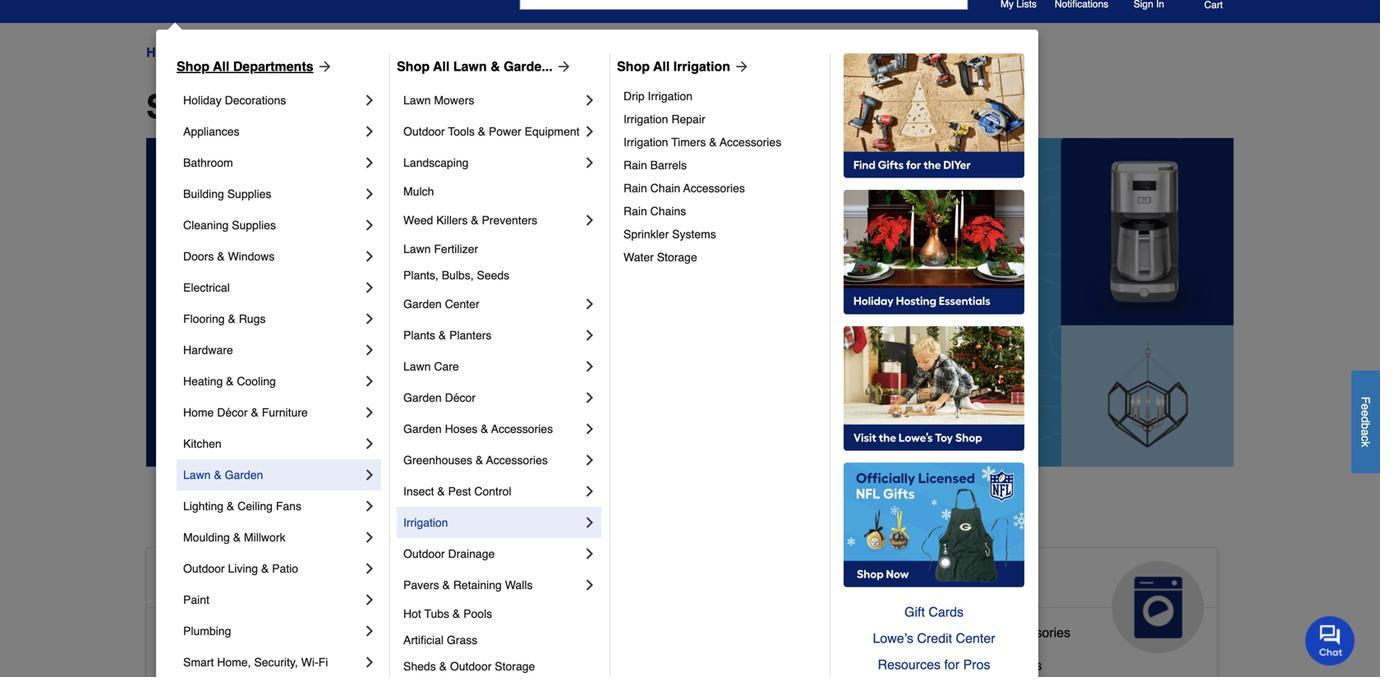 Task type: describe. For each thing, give the bounding box(es) containing it.
chevron right image for cleaning supplies
[[362, 217, 378, 233]]

departments for shop
[[233, 59, 313, 74]]

0 vertical spatial storage
[[657, 251, 697, 264]]

holiday decorations
[[183, 94, 286, 107]]

care inside animal & pet care
[[526, 594, 577, 620]]

& right killers
[[471, 214, 479, 227]]

irrigation link
[[403, 507, 582, 538]]

all for shop all lawn & garde...
[[433, 59, 450, 74]]

wi-
[[301, 656, 319, 669]]

building supplies link
[[183, 178, 362, 210]]

visit the lowe's toy shop. image
[[844, 326, 1025, 451]]

lawn care
[[403, 360, 459, 373]]

all for shop all departments
[[213, 59, 229, 74]]

lawn & garden link
[[183, 459, 362, 491]]

ceiling
[[238, 500, 273, 513]]

appliance parts & accessories link
[[892, 621, 1071, 654]]

shop for shop all departments
[[177, 59, 210, 74]]

hardware
[[183, 343, 233, 357]]

chevron right image for building supplies
[[362, 186, 378, 202]]

chevron right image for heating & cooling
[[362, 373, 378, 389]]

& right sheds
[[439, 660, 447, 673]]

sprinkler systems
[[624, 228, 716, 241]]

outdoor tools & power equipment link
[[403, 116, 582, 147]]

insect & pest control
[[403, 485, 511, 498]]

garden for garden décor
[[403, 391, 442, 404]]

smart
[[183, 656, 214, 669]]

irrigation for irrigation timers & accessories
[[624, 136, 668, 149]]

& left patio
[[261, 562, 269, 575]]

shop all departments
[[177, 59, 313, 74]]

moulding & millwork link
[[183, 522, 362, 553]]

& down irrigation repair link at the top of page
[[709, 136, 717, 149]]

enjoy savings year-round. no matter what you're shopping for, find what you need at a great price. image
[[146, 138, 1234, 467]]

& left the garde... on the left of the page
[[491, 59, 500, 74]]

accessories up "rain chains" link
[[683, 182, 745, 195]]

& right plants
[[439, 329, 446, 342]]

1 vertical spatial appliances link
[[879, 548, 1217, 653]]

lawn fertilizer
[[403, 242, 478, 256]]

heating & cooling link
[[183, 366, 362, 397]]

accessible for accessible home
[[160, 568, 280, 594]]

rain chain accessories link
[[624, 177, 818, 200]]

shop all departments link
[[177, 57, 333, 76]]

lowe's credit center link
[[844, 625, 1025, 652]]

accessories for irrigation timers & accessories
[[720, 136, 782, 149]]

chevron right image for holiday decorations
[[362, 92, 378, 108]]

wine
[[965, 658, 995, 673]]

outdoor drainage link
[[403, 538, 582, 569]]

lowe's
[[873, 631, 914, 646]]

accessories for appliance parts & accessories
[[1000, 625, 1071, 640]]

departments link
[[197, 43, 272, 62]]

0 vertical spatial bathroom
[[183, 156, 233, 169]]

shop all lawn & garde...
[[397, 59, 553, 74]]

mowers
[[434, 94, 474, 107]]

resources
[[878, 657, 941, 672]]

lawn & garden
[[183, 468, 263, 481]]

heating
[[183, 375, 223, 388]]

arrow right image for shop all departments
[[313, 58, 333, 75]]

accessible for accessible bathroom
[[160, 625, 223, 640]]

garden décor
[[403, 391, 476, 404]]

hoses
[[445, 422, 478, 435]]

arrow right image
[[553, 58, 572, 75]]

drip irrigation
[[624, 90, 693, 103]]

0 vertical spatial appliances link
[[183, 116, 362, 147]]

shop all departments
[[146, 88, 488, 126]]

irrigation repair
[[624, 113, 705, 126]]

rain for rain barrels
[[624, 159, 647, 172]]

chevron right image for smart home, security, wi-fi
[[362, 654, 378, 670]]

cleaning
[[183, 219, 229, 232]]

landscaping link
[[403, 147, 582, 178]]

0 horizontal spatial storage
[[495, 660, 535, 673]]

credit
[[917, 631, 952, 646]]

& left furniture
[[251, 406, 259, 419]]

chevron right image for paint
[[362, 592, 378, 608]]

heating & cooling
[[183, 375, 276, 388]]

lawn inside 'shop all lawn & garde...' "link"
[[453, 59, 487, 74]]

rain for rain chains
[[624, 205, 647, 218]]

outdoor living & patio
[[183, 562, 298, 575]]

chevron right image for plumbing
[[362, 623, 378, 639]]

decorations
[[225, 94, 286, 107]]

chevron right image for appliances
[[362, 123, 378, 140]]

irrigation timers & accessories link
[[624, 131, 818, 154]]

weed
[[403, 214, 433, 227]]

accessible bathroom link
[[160, 621, 284, 654]]

shop for shop all lawn & garde...
[[397, 59, 430, 74]]

plants & planters link
[[403, 320, 582, 351]]

home décor & furniture
[[183, 406, 308, 419]]

b
[[1359, 423, 1373, 429]]

pros
[[963, 657, 990, 672]]

a
[[1359, 429, 1373, 435]]

irrigation for irrigation repair
[[624, 113, 668, 126]]

chain
[[650, 182, 681, 195]]

gift
[[905, 604, 925, 620]]

home for home décor & furniture
[[183, 406, 214, 419]]

& down the garden hoses & accessories
[[476, 454, 483, 467]]

& left cooling
[[226, 375, 234, 388]]

living
[[228, 562, 258, 575]]

lighting
[[183, 500, 224, 513]]

smart home, security, wi-fi
[[183, 656, 328, 669]]

outdoor living & patio link
[[183, 553, 362, 584]]

electrical
[[183, 281, 230, 294]]

lawn for lawn care
[[403, 360, 431, 373]]

water storage
[[624, 251, 697, 264]]

chevron right image for garden décor
[[582, 389, 598, 406]]

power
[[489, 125, 521, 138]]

officially licensed n f l gifts. shop now. image
[[844, 463, 1025, 587]]

supplies for cleaning supplies
[[232, 219, 276, 232]]

chevron right image for electrical
[[362, 279, 378, 296]]

bathroom inside accessible bathroom link
[[227, 625, 284, 640]]

chevron right image for outdoor drainage
[[582, 546, 598, 562]]

home,
[[217, 656, 251, 669]]

appliances image
[[1112, 561, 1204, 653]]

electrical link
[[183, 272, 362, 303]]

control
[[474, 485, 511, 498]]

f e e d b a c k button
[[1352, 370, 1380, 473]]

lawn for lawn & garden
[[183, 468, 211, 481]]

gift cards link
[[844, 599, 1025, 625]]

mulch
[[403, 185, 434, 198]]

moulding & millwork
[[183, 531, 286, 544]]

pet
[[632, 568, 668, 594]]

chevron right image for garden hoses & accessories
[[582, 421, 598, 437]]

drip
[[624, 90, 645, 103]]

retaining
[[453, 578, 502, 592]]

lowe's credit center
[[873, 631, 995, 646]]

rain for rain chain accessories
[[624, 182, 647, 195]]

animal & pet care link
[[513, 548, 851, 653]]

windows
[[228, 250, 275, 263]]

irrigation up irrigation repair
[[648, 90, 693, 103]]

irrigation up drip irrigation link
[[674, 59, 730, 74]]

lawn for lawn mowers
[[403, 94, 431, 107]]

paint link
[[183, 584, 362, 615]]

shop
[[146, 88, 228, 126]]

shop all lawn & garde... link
[[397, 57, 572, 76]]

home décor & furniture link
[[183, 397, 362, 428]]

resources for pros link
[[844, 652, 1025, 677]]

chevron right image for weed killers & preventers
[[582, 212, 598, 228]]

landscaping
[[403, 156, 469, 169]]

chevron right image for home décor & furniture
[[362, 404, 378, 421]]

& left pros
[[952, 658, 961, 673]]

irrigation for irrigation
[[403, 516, 448, 529]]

artificial grass
[[403, 633, 478, 647]]

pavers
[[403, 578, 439, 592]]



Task type: locate. For each thing, give the bounding box(es) containing it.
& left rugs
[[228, 312, 236, 325]]

lawn down kitchen
[[183, 468, 211, 481]]

plants & planters
[[403, 329, 492, 342]]

appliances down the holiday at left
[[183, 125, 239, 138]]

0 horizontal spatial décor
[[217, 406, 248, 419]]

outdoor for outdoor drainage
[[403, 547, 445, 560]]

3 rain from the top
[[624, 205, 647, 218]]

chevron right image for hardware
[[362, 342, 378, 358]]

weed killers & preventers link
[[403, 205, 582, 236]]

garden hoses & accessories link
[[403, 413, 582, 444]]

rain chain accessories
[[624, 182, 745, 195]]

0 vertical spatial care
[[434, 360, 459, 373]]

arrow right image up shop all departments
[[313, 58, 333, 75]]

0 vertical spatial center
[[445, 297, 480, 311]]

rain left chain
[[624, 182, 647, 195]]

appliances link
[[183, 116, 362, 147], [879, 548, 1217, 653]]

accessories up the "chillers"
[[1000, 625, 1071, 640]]

hardware link
[[183, 334, 362, 366]]

supplies for livestock supplies
[[585, 651, 635, 666]]

lawn inside lawn & garden link
[[183, 468, 211, 481]]

2 shop from the left
[[397, 59, 430, 74]]

outdoor for outdoor living & patio
[[183, 562, 225, 575]]

departments up 'holiday decorations' link
[[233, 59, 313, 74]]

1 vertical spatial rain
[[624, 182, 647, 195]]

c
[[1359, 435, 1373, 441]]

e up b
[[1359, 410, 1373, 416]]

lawn for lawn fertilizer
[[403, 242, 431, 256]]

1 rain from the top
[[624, 159, 647, 172]]

irrigation up rain barrels
[[624, 136, 668, 149]]

2 horizontal spatial shop
[[617, 59, 650, 74]]

Search Query text field
[[520, 0, 893, 9]]

chat invite button image
[[1306, 615, 1356, 666]]

accessible bedroom link
[[160, 654, 280, 677]]

supplies inside livestock supplies link
[[585, 651, 635, 666]]

& left ceiling
[[227, 500, 234, 513]]

& right doors
[[217, 250, 225, 263]]

building
[[183, 187, 224, 200]]

2 e from the top
[[1359, 410, 1373, 416]]

& left millwork
[[233, 531, 241, 544]]

accessories up control
[[486, 454, 548, 467]]

irrigation down "drip"
[[624, 113, 668, 126]]

garden up greenhouses
[[403, 422, 442, 435]]

& right hoses
[[481, 422, 488, 435]]

care down walls
[[526, 594, 577, 620]]

care
[[434, 360, 459, 373], [526, 594, 577, 620]]

accessible inside accessible bedroom link
[[160, 658, 223, 673]]

bulbs,
[[442, 269, 474, 282]]

timers
[[671, 136, 706, 149]]

animal & pet care image
[[746, 561, 838, 653]]

pest
[[448, 485, 471, 498]]

shop for shop all irrigation
[[617, 59, 650, 74]]

cleaning supplies link
[[183, 210, 362, 241]]

walls
[[505, 578, 533, 592]]

storage down artificial grass link
[[495, 660, 535, 673]]

& left pet
[[609, 568, 626, 594]]

accessible home image
[[380, 561, 472, 653]]

plumbing link
[[183, 615, 362, 647]]

flooring & rugs
[[183, 312, 266, 325]]

2 vertical spatial home
[[287, 568, 351, 594]]

cleaning supplies
[[183, 219, 276, 232]]

outdoor up landscaping
[[403, 125, 445, 138]]

doors & windows
[[183, 250, 275, 263]]

0 horizontal spatial center
[[445, 297, 480, 311]]

livestock
[[526, 651, 581, 666]]

& right tools
[[478, 125, 486, 138]]

2 rain from the top
[[624, 182, 647, 195]]

appliances link down decorations
[[183, 116, 362, 147]]

chevron right image for flooring & rugs
[[362, 311, 378, 327]]

all up drip irrigation
[[653, 59, 670, 74]]

arrow right image up drip irrigation link
[[730, 58, 750, 75]]

mulch link
[[403, 178, 598, 205]]

2 accessible from the top
[[160, 625, 223, 640]]

bathroom up "building"
[[183, 156, 233, 169]]

livestock supplies link
[[526, 647, 635, 677]]

0 horizontal spatial care
[[434, 360, 459, 373]]

bedroom
[[227, 658, 280, 673]]

accessible down plumbing at bottom left
[[160, 658, 223, 673]]

beverage
[[892, 658, 949, 673]]

& up lighting
[[214, 468, 222, 481]]

bathroom up the smart home, security, wi-fi
[[227, 625, 284, 640]]

care inside 'lawn care' link
[[434, 360, 459, 373]]

0 horizontal spatial home
[[146, 45, 183, 60]]

lawn inside the "lawn fertilizer" link
[[403, 242, 431, 256]]

1 accessible from the top
[[160, 568, 280, 594]]

chevron right image for moulding & millwork
[[362, 529, 378, 546]]

bathroom
[[183, 156, 233, 169], [227, 625, 284, 640]]

chevron right image for irrigation
[[582, 514, 598, 531]]

shop up the holiday at left
[[177, 59, 210, 74]]

outdoor inside sheds & outdoor storage link
[[450, 660, 492, 673]]

3 accessible from the top
[[160, 658, 223, 673]]

irrigation repair link
[[624, 108, 818, 131]]

appliances link up the "chillers"
[[879, 548, 1217, 653]]

planters
[[449, 329, 492, 342]]

rain left barrels
[[624, 159, 647, 172]]

1 vertical spatial center
[[956, 631, 995, 646]]

0 horizontal spatial appliances
[[183, 125, 239, 138]]

1 horizontal spatial storage
[[657, 251, 697, 264]]

1 vertical spatial accessible
[[160, 625, 223, 640]]

home link
[[146, 43, 183, 62]]

chevron right image for doors & windows
[[362, 248, 378, 265]]

departments up landscaping
[[287, 88, 488, 126]]

smart home, security, wi-fi link
[[183, 647, 362, 677]]

1 horizontal spatial care
[[526, 594, 577, 620]]

3 shop from the left
[[617, 59, 650, 74]]

garden down plants,
[[403, 297, 442, 311]]

irrigation down "insect"
[[403, 516, 448, 529]]

2 horizontal spatial home
[[287, 568, 351, 594]]

chevron right image for landscaping
[[582, 154, 598, 171]]

chevron right image for plants & planters
[[582, 327, 598, 343]]

1 horizontal spatial appliances
[[892, 568, 1015, 594]]

storage down sprinkler systems
[[657, 251, 697, 264]]

plants
[[403, 329, 435, 342]]

1 horizontal spatial arrow right image
[[730, 58, 750, 75]]

chevron right image for outdoor tools & power equipment
[[582, 123, 598, 140]]

lawn up plants,
[[403, 242, 431, 256]]

& right the pavers
[[442, 578, 450, 592]]

holiday decorations link
[[183, 85, 362, 116]]

doors
[[183, 250, 214, 263]]

chevron right image for outdoor living & patio
[[362, 560, 378, 577]]

irrigation
[[674, 59, 730, 74], [648, 90, 693, 103], [624, 113, 668, 126], [624, 136, 668, 149], [403, 516, 448, 529]]

lawn mowers
[[403, 94, 474, 107]]

0 vertical spatial rain
[[624, 159, 647, 172]]

garden center link
[[403, 288, 582, 320]]

2 vertical spatial rain
[[624, 205, 647, 218]]

chevron right image for greenhouses & accessories
[[582, 452, 598, 468]]

doors & windows link
[[183, 241, 362, 272]]

& inside animal & pet care
[[609, 568, 626, 594]]

garden down lawn care
[[403, 391, 442, 404]]

accessories for garden hoses & accessories
[[491, 422, 553, 435]]

garden for garden center
[[403, 297, 442, 311]]

departments up holiday decorations
[[197, 45, 272, 60]]

shop up lawn mowers
[[397, 59, 430, 74]]

None search field
[[520, 0, 968, 25]]

departments for shop
[[287, 88, 488, 126]]

0 vertical spatial appliances
[[183, 125, 239, 138]]

outdoor for outdoor tools & power equipment
[[403, 125, 445, 138]]

1 vertical spatial supplies
[[232, 219, 276, 232]]

kitchen
[[183, 437, 222, 450]]

0 horizontal spatial appliances link
[[183, 116, 362, 147]]

home
[[146, 45, 183, 60], [183, 406, 214, 419], [287, 568, 351, 594]]

shop inside "link"
[[397, 59, 430, 74]]

1 horizontal spatial center
[[956, 631, 995, 646]]

rugs
[[239, 312, 266, 325]]

k
[[1359, 441, 1373, 447]]

accessible inside accessible home link
[[160, 568, 280, 594]]

care down the plants & planters
[[434, 360, 459, 373]]

all up holiday decorations
[[213, 59, 229, 74]]

lawn down plants
[[403, 360, 431, 373]]

1 horizontal spatial home
[[183, 406, 214, 419]]

0 horizontal spatial arrow right image
[[313, 58, 333, 75]]

0 vertical spatial accessible
[[160, 568, 280, 594]]

lawn mowers link
[[403, 85, 582, 116]]

accessible for accessible bedroom
[[160, 658, 223, 673]]

all
[[213, 59, 229, 74], [433, 59, 450, 74], [653, 59, 670, 74], [237, 88, 278, 126]]

1 vertical spatial home
[[183, 406, 214, 419]]

all up lawn mowers
[[433, 59, 450, 74]]

chevron right image for bathroom
[[362, 154, 378, 171]]

drainage
[[448, 547, 495, 560]]

1 horizontal spatial décor
[[445, 391, 476, 404]]

chevron right image for kitchen
[[362, 435, 378, 452]]

drip irrigation link
[[624, 85, 818, 108]]

1 horizontal spatial shop
[[397, 59, 430, 74]]

center inside garden center link
[[445, 297, 480, 311]]

1 shop from the left
[[177, 59, 210, 74]]

supplies up cleaning supplies
[[227, 187, 271, 200]]

supplies up the 'windows'
[[232, 219, 276, 232]]

plants, bulbs, seeds
[[403, 269, 510, 282]]

chevron right image for lawn & garden
[[362, 467, 378, 483]]

décor up hoses
[[445, 391, 476, 404]]

center inside lowe's credit center 'link'
[[956, 631, 995, 646]]

décor for lawn
[[445, 391, 476, 404]]

all for shop all irrigation
[[653, 59, 670, 74]]

storage
[[657, 251, 697, 264], [495, 660, 535, 673]]

lawn left mowers
[[403, 94, 431, 107]]

rain
[[624, 159, 647, 172], [624, 182, 647, 195], [624, 205, 647, 218]]

arrow right image inside shop all departments link
[[313, 58, 333, 75]]

0 vertical spatial home
[[146, 45, 183, 60]]

outdoor down grass
[[450, 660, 492, 673]]

fi
[[319, 656, 328, 669]]

holiday
[[183, 94, 222, 107]]

pavers & retaining walls link
[[403, 569, 582, 601]]

accessories down irrigation repair link at the top of page
[[720, 136, 782, 149]]

rain up sprinkler
[[624, 205, 647, 218]]

water
[[624, 251, 654, 264]]

chevron right image for lighting & ceiling fans
[[362, 498, 378, 514]]

shop all irrigation link
[[617, 57, 750, 76]]

1 vertical spatial care
[[526, 594, 577, 620]]

chevron right image
[[362, 154, 378, 171], [582, 154, 598, 171], [362, 186, 378, 202], [582, 212, 598, 228], [362, 217, 378, 233], [362, 279, 378, 296], [582, 421, 598, 437], [362, 435, 378, 452], [362, 498, 378, 514], [582, 546, 598, 562], [582, 577, 598, 593], [362, 592, 378, 608], [362, 654, 378, 670]]

equipment
[[525, 125, 580, 138]]

1 vertical spatial bathroom
[[227, 625, 284, 640]]

supplies inside the building supplies link
[[227, 187, 271, 200]]

& left pest
[[437, 485, 445, 498]]

accessible inside accessible bathroom link
[[160, 625, 223, 640]]

e up d at the right bottom of page
[[1359, 404, 1373, 410]]

cards
[[929, 604, 964, 620]]

1 e from the top
[[1359, 404, 1373, 410]]

outdoor inside outdoor living & patio link
[[183, 562, 225, 575]]

security,
[[254, 656, 298, 669]]

2 vertical spatial accessible
[[160, 658, 223, 673]]

bathroom link
[[183, 147, 362, 178]]

chevron right image for garden center
[[582, 296, 598, 312]]

lawn inside lawn mowers link
[[403, 94, 431, 107]]

0 horizontal spatial shop
[[177, 59, 210, 74]]

paint
[[183, 593, 209, 606]]

0 vertical spatial décor
[[445, 391, 476, 404]]

accessories down garden décor link
[[491, 422, 553, 435]]

accessible down "moulding"
[[160, 568, 280, 594]]

décor down heating & cooling
[[217, 406, 248, 419]]

weed killers & preventers
[[403, 214, 537, 227]]

outdoor
[[403, 125, 445, 138], [403, 547, 445, 560], [183, 562, 225, 575], [450, 660, 492, 673]]

grass
[[447, 633, 478, 647]]

1 horizontal spatial appliances link
[[879, 548, 1217, 653]]

1 arrow right image from the left
[[313, 58, 333, 75]]

1 vertical spatial appliances
[[892, 568, 1015, 594]]

center up pros
[[956, 631, 995, 646]]

garden center
[[403, 297, 480, 311]]

all inside "link"
[[433, 59, 450, 74]]

supplies for building supplies
[[227, 187, 271, 200]]

sprinkler
[[624, 228, 669, 241]]

lawn care link
[[403, 351, 582, 382]]

2 vertical spatial supplies
[[585, 651, 635, 666]]

lawn up mowers
[[453, 59, 487, 74]]

chevron right image for pavers & retaining walls
[[582, 577, 598, 593]]

chillers
[[998, 658, 1042, 673]]

chevron right image for insect & pest control
[[582, 483, 598, 500]]

supplies right "livestock"
[[585, 651, 635, 666]]

chevron right image
[[362, 92, 378, 108], [582, 92, 598, 108], [362, 123, 378, 140], [582, 123, 598, 140], [362, 248, 378, 265], [582, 296, 598, 312], [362, 311, 378, 327], [582, 327, 598, 343], [362, 342, 378, 358], [582, 358, 598, 375], [362, 373, 378, 389], [582, 389, 598, 406], [362, 404, 378, 421], [582, 452, 598, 468], [362, 467, 378, 483], [582, 483, 598, 500], [582, 514, 598, 531], [362, 529, 378, 546], [362, 560, 378, 577], [362, 623, 378, 639]]

shop all irrigation
[[617, 59, 730, 74]]

outdoor down "moulding"
[[183, 562, 225, 575]]

rain chains link
[[624, 200, 818, 223]]

2 arrow right image from the left
[[730, 58, 750, 75]]

& right tubs
[[453, 607, 460, 620]]

arrow right image inside shop all irrigation link
[[730, 58, 750, 75]]

home for home
[[146, 45, 183, 60]]

lawn fertilizer link
[[403, 236, 598, 262]]

all for shop all departments
[[237, 88, 278, 126]]

fertilizer
[[434, 242, 478, 256]]

arrow right image
[[313, 58, 333, 75], [730, 58, 750, 75]]

center down the 'bulbs,'
[[445, 297, 480, 311]]

holiday hosting essentials. image
[[844, 190, 1025, 315]]

e
[[1359, 404, 1373, 410], [1359, 410, 1373, 416]]

accessible up smart
[[160, 625, 223, 640]]

1 vertical spatial décor
[[217, 406, 248, 419]]

chevron right image for lawn care
[[582, 358, 598, 375]]

outdoor inside outdoor drainage link
[[403, 547, 445, 560]]

outdoor inside outdoor tools & power equipment link
[[403, 125, 445, 138]]

0 vertical spatial supplies
[[227, 187, 271, 200]]

flooring & rugs link
[[183, 303, 362, 334]]

garden for garden hoses & accessories
[[403, 422, 442, 435]]

shop up "drip"
[[617, 59, 650, 74]]

chevron right image for lawn mowers
[[582, 92, 598, 108]]

garden up lighting & ceiling fans
[[225, 468, 263, 481]]

& right parts
[[988, 625, 997, 640]]

find gifts for the diyer. image
[[844, 53, 1025, 178]]

appliances up cards
[[892, 568, 1015, 594]]

décor for departments
[[217, 406, 248, 419]]

outdoor up the pavers
[[403, 547, 445, 560]]

all down shop all departments link
[[237, 88, 278, 126]]

1 vertical spatial storage
[[495, 660, 535, 673]]

appliance parts & accessories
[[892, 625, 1071, 640]]

arrow right image for shop all irrigation
[[730, 58, 750, 75]]

supplies inside cleaning supplies 'link'
[[232, 219, 276, 232]]

décor
[[445, 391, 476, 404], [217, 406, 248, 419]]

lawn inside 'lawn care' link
[[403, 360, 431, 373]]



Task type: vqa. For each thing, say whether or not it's contained in the screenshot.
'link' within Lowe's can help you with fence installation so you can protect your home from intruders, keep pets and children safe, and add curb appeal. Choose from multiple materials, including wood, metal, chain link or vinyl.
no



